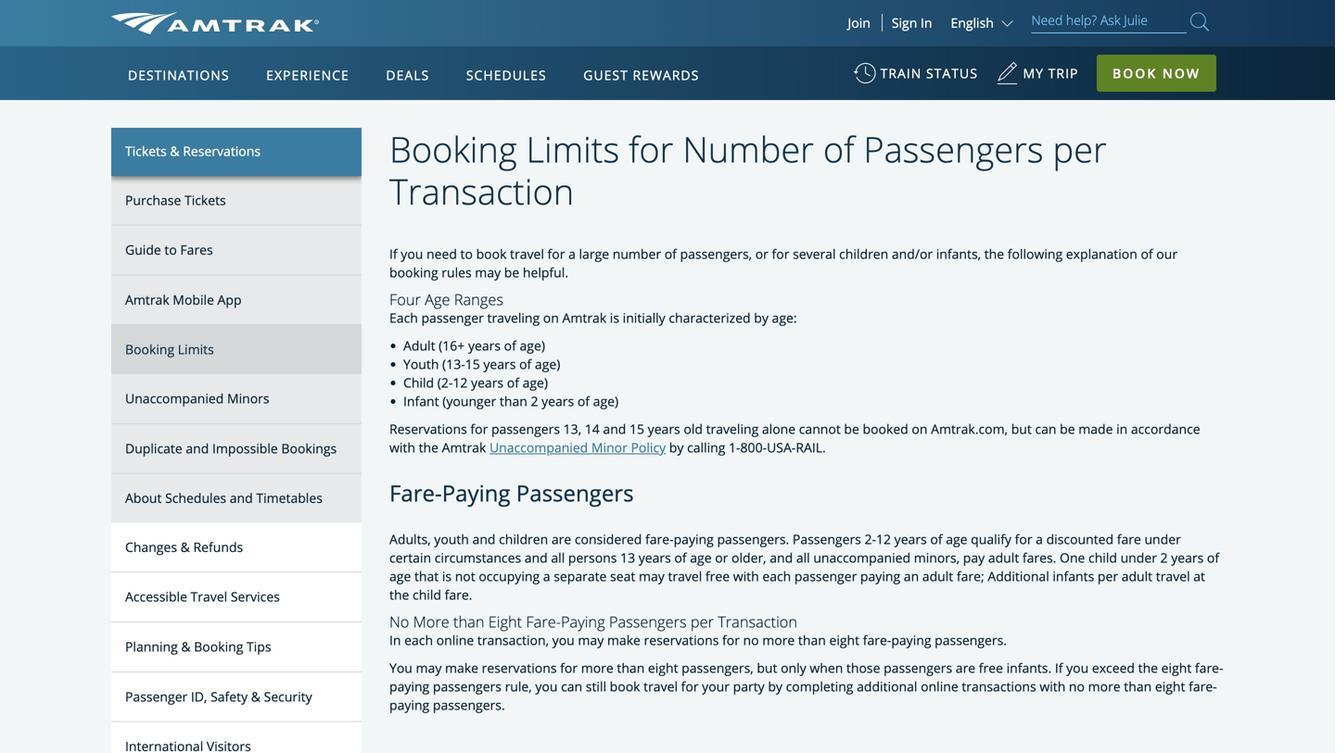 Task type: locate. For each thing, give the bounding box(es) containing it.
0 vertical spatial limits
[[526, 125, 620, 173]]

2 vertical spatial passengers.
[[433, 697, 505, 714]]

0 horizontal spatial 12
[[453, 374, 468, 392]]

0 horizontal spatial free
[[706, 568, 730, 586]]

passenger down unaccompanied
[[794, 568, 857, 586]]

paying
[[674, 531, 714, 548], [860, 568, 900, 586], [891, 632, 931, 649], [389, 678, 430, 696], [389, 697, 430, 714]]

with
[[389, 439, 415, 457], [733, 568, 759, 586], [1040, 678, 1066, 696]]

0 vertical spatial amtrak
[[125, 291, 169, 309]]

1 horizontal spatial 12
[[876, 531, 891, 548]]

age:
[[772, 309, 797, 327]]

passenger
[[421, 309, 484, 327], [794, 568, 857, 586]]

more inside the adults, youth and children are considered fare-paying passengers. passengers 2-12 years of age qualify for a discounted fare under certain circumstances and all persons 13 years of age or older, and all unaccompanied minors, pay adult fares. one child under 2 years of age that is not occupying a separate seat may travel free with each passenger paying an adult fare; additional infants per adult travel at the child fare. no more than eight fare-paying passengers per transaction in each online transaction, you may make reservations for no more than eight fare-paying passengers.
[[762, 632, 795, 649]]

passenger id, safety & security
[[125, 688, 312, 706]]

experience
[[266, 66, 349, 84]]

make
[[607, 632, 641, 649], [445, 660, 478, 677]]

transaction up need
[[389, 167, 574, 215]]

under down fare
[[1121, 549, 1157, 567]]

15
[[465, 356, 480, 373], [630, 421, 644, 438]]

2 inside the adults, youth and children are considered fare-paying passengers. passengers 2-12 years of age qualify for a discounted fare under certain circumstances and all persons 13 years of age or older, and all unaccompanied minors, pay adult fares. one child under 2 years of age that is not occupying a separate seat may travel free with each passenger paying an adult fare; additional infants per adult travel at the child fare. no more than eight fare-paying passengers per transaction in each online transaction, you may make reservations for no more than eight fare-paying passengers.
[[1160, 549, 1168, 567]]

1 vertical spatial online
[[921, 678, 958, 696]]

age
[[946, 531, 968, 548], [690, 549, 712, 567], [389, 568, 411, 586]]

for down (younger
[[470, 421, 488, 438]]

0 horizontal spatial is
[[442, 568, 452, 586]]

you inside the adults, youth and children are considered fare-paying passengers. passengers 2-12 years of age qualify for a discounted fare under certain circumstances and all persons 13 years of age or older, and all unaccompanied minors, pay adult fares. one child under 2 years of age that is not occupying a separate seat may travel free with each passenger paying an adult fare; additional infants per adult travel at the child fare. no more than eight fare-paying passengers per transaction in each online transaction, you may make reservations for no more than eight fare-paying passengers.
[[552, 632, 575, 649]]

but up party
[[757, 660, 777, 677]]

may up ranges
[[475, 264, 501, 282]]

a left separate
[[543, 568, 550, 586]]

& right planning
[[181, 638, 191, 656]]

all
[[551, 549, 565, 567], [796, 549, 810, 567]]

adult down fare
[[1122, 568, 1153, 586]]

limits for booking limits for number of passengers per transaction
[[526, 125, 620, 173]]

1 vertical spatial or
[[715, 549, 728, 567]]

of inside the booking limits for number of passengers per transaction
[[823, 125, 854, 173]]

per down "trip"
[[1053, 125, 1107, 173]]

the right 'infants,'
[[984, 245, 1004, 263]]

passengers, inside if you need to book travel for a large number of passengers, or for several children and/or infants, the following explanation of our booking rules may be helpful. four age ranges each passenger traveling on amtrak is initially characterized by age:
[[680, 245, 752, 263]]

years up unaccompanied minor policy by calling 1-800-usa-rail.
[[648, 421, 680, 438]]

by down old
[[669, 439, 684, 457]]

services
[[231, 588, 280, 606]]

you inside if you need to book travel for a large number of passengers, or for several children and/or infants, the following explanation of our booking rules may be helpful. four age ranges each passenger traveling on amtrak is initially characterized by age:
[[401, 245, 423, 263]]

1 horizontal spatial paying
[[561, 612, 605, 633]]

0 horizontal spatial are
[[552, 531, 571, 548]]

the inside the adults, youth and children are considered fare-paying passengers. passengers 2-12 years of age qualify for a discounted fare under certain circumstances and all persons 13 years of age or older, and all unaccompanied minors, pay adult fares. one child under 2 years of age that is not occupying a separate seat may travel free with each passenger paying an adult fare; additional infants per adult travel at the child fare. no more than eight fare-paying passengers per transaction in each online transaction, you may make reservations for no more than eight fare-paying passengers.
[[389, 586, 409, 604]]

0 vertical spatial 12
[[453, 374, 468, 392]]

0 horizontal spatial children
[[499, 531, 548, 548]]

passengers up the additional
[[884, 660, 952, 677]]

0 vertical spatial fare-
[[389, 479, 442, 509]]

travel inside if you need to book travel for a large number of passengers, or for several children and/or infants, the following explanation of our booking rules may be helpful. four age ranges each passenger traveling on amtrak is initially characterized by age:
[[510, 245, 544, 263]]

with inside the adults, youth and children are considered fare-paying passengers. passengers 2-12 years of age qualify for a discounted fare under certain circumstances and all persons 13 years of age or older, and all unaccompanied minors, pay adult fares. one child under 2 years of age that is not occupying a separate seat may travel free with each passenger paying an adult fare; additional infants per adult travel at the child fare. no more than eight fare-paying passengers per transaction in each online transaction, you may make reservations for no more than eight fare-paying passengers.
[[733, 568, 759, 586]]

passengers
[[491, 421, 560, 438], [884, 660, 952, 677], [433, 678, 502, 696]]

on
[[543, 309, 559, 327], [912, 421, 928, 438]]

1 vertical spatial are
[[956, 660, 976, 677]]

children up not occupying
[[499, 531, 548, 548]]

0 vertical spatial reservations
[[644, 632, 719, 649]]

1 vertical spatial limits
[[178, 341, 214, 359]]

1 horizontal spatial book
[[610, 678, 640, 696]]

0 horizontal spatial fare-
[[389, 479, 442, 509]]

traveling inside reservations for passengers 13, 14 and 15 years old traveling alone cannot be booked on amtrak.com, but can be made in accordance with the amtrak
[[706, 421, 759, 438]]

1 vertical spatial tickets
[[184, 191, 226, 209]]

rules
[[442, 264, 472, 282]]

booking left tips
[[194, 638, 243, 656]]

paying down separate
[[561, 612, 605, 633]]

limits inside the booking limits for number of passengers per transaction
[[526, 125, 620, 173]]

1 horizontal spatial 2
[[1160, 549, 1168, 567]]

reservations up 'purchase tickets' link
[[183, 142, 261, 160]]

1 horizontal spatial limits
[[526, 125, 620, 173]]

1 horizontal spatial are
[[956, 660, 976, 677]]

0 horizontal spatial 2
[[531, 393, 538, 410]]

or left "older," on the right bottom of the page
[[715, 549, 728, 567]]

fare-
[[645, 531, 674, 548], [863, 632, 891, 649], [1195, 660, 1223, 677], [1189, 678, 1217, 696]]

infants
[[1053, 568, 1094, 586]]

train status link
[[854, 56, 978, 101]]

& for changes
[[180, 539, 190, 556]]

0 vertical spatial online
[[436, 632, 474, 649]]

0 horizontal spatial no
[[743, 632, 759, 649]]

0 vertical spatial or
[[755, 245, 769, 263]]

travel up helpful.
[[510, 245, 544, 263]]

& inside planning & booking tips link
[[181, 638, 191, 656]]

be inside if you need to book travel for a large number of passengers, or for several children and/or infants, the following explanation of our booking rules may be helpful. four age ranges each passenger traveling on amtrak is initially characterized by age:
[[504, 264, 519, 282]]

reservations up rule,
[[482, 660, 557, 677]]

1 horizontal spatial in
[[921, 14, 932, 32]]

2 inside 'adult (16+ years of age) youth (13-15 years of age) child (2-12 years of age) infant (younger than 2 years of age)'
[[531, 393, 538, 410]]

amtrak left mobile
[[125, 291, 169, 309]]

but
[[1011, 421, 1032, 438], [757, 660, 777, 677]]

0 vertical spatial unaccompanied
[[125, 390, 224, 407]]

under right fare
[[1145, 531, 1181, 548]]

transaction,
[[477, 632, 549, 649]]

to inside secondary navigation
[[164, 241, 177, 259]]

you
[[401, 245, 423, 263], [552, 632, 575, 649], [1066, 660, 1089, 677], [535, 678, 558, 696]]

0 vertical spatial transaction
[[389, 167, 574, 215]]

1 horizontal spatial a
[[568, 245, 576, 263]]

1 horizontal spatial all
[[796, 549, 810, 567]]

in
[[921, 14, 932, 32], [389, 632, 401, 649]]

limits down the guest
[[526, 125, 620, 173]]

0 horizontal spatial tickets
[[125, 142, 167, 160]]

can left made
[[1035, 421, 1057, 438]]

can left "still"
[[561, 678, 582, 696]]

amtrak
[[125, 291, 169, 309], [562, 309, 607, 327], [442, 439, 486, 457]]

1 horizontal spatial more
[[762, 632, 795, 649]]

adults,
[[389, 531, 431, 548]]

transactions
[[962, 678, 1036, 696]]

1 vertical spatial passenger
[[794, 568, 857, 586]]

& inside tickets & reservations link
[[170, 142, 180, 160]]

completing
[[786, 678, 853, 696]]

can
[[1035, 421, 1057, 438], [561, 678, 582, 696]]

may right you
[[416, 660, 442, 677]]

for down guest rewards popup button
[[629, 125, 674, 173]]

1 vertical spatial reservations
[[482, 660, 557, 677]]

one
[[1060, 549, 1085, 567]]

0 vertical spatial passenger
[[421, 309, 484, 327]]

my trip
[[1023, 64, 1079, 82]]

than down seat
[[617, 660, 645, 677]]

years right (13-
[[483, 356, 516, 373]]

tickets
[[125, 142, 167, 160], [184, 191, 226, 209]]

0 horizontal spatial adult
[[922, 568, 953, 586]]

per right infants
[[1098, 568, 1118, 586]]

tickets down tickets & reservations
[[184, 191, 226, 209]]

2 up unaccompanied minor policy link
[[531, 393, 538, 410]]

& inside changes & refunds link
[[180, 539, 190, 556]]

traveling inside if you need to book travel for a large number of passengers, or for several children and/or infants, the following explanation of our booking rules may be helpful. four age ranges each passenger traveling on amtrak is initially characterized by age:
[[487, 309, 540, 327]]

application
[[180, 155, 625, 414]]

tickets up purchase
[[125, 142, 167, 160]]

in right sign
[[921, 14, 932, 32]]

for left your
[[681, 678, 699, 696]]

1 vertical spatial 15
[[630, 421, 644, 438]]

1 horizontal spatial each
[[762, 568, 791, 586]]

join button
[[837, 14, 883, 32]]

additional
[[988, 568, 1049, 586]]

large
[[579, 245, 609, 263]]

15 inside 'adult (16+ years of age) youth (13-15 years of age) child (2-12 years of age) infant (younger than 2 years of age)'
[[465, 356, 480, 373]]

reservations for passengers 13, 14 and 15 years old traveling alone cannot be booked on amtrak.com, but can be made in accordance with the amtrak
[[389, 421, 1200, 457]]

reservations
[[644, 632, 719, 649], [482, 660, 557, 677]]

0 vertical spatial 2
[[531, 393, 538, 410]]

years
[[468, 337, 501, 355], [483, 356, 516, 373], [471, 374, 504, 392], [542, 393, 574, 410], [648, 421, 680, 438], [894, 531, 927, 548], [639, 549, 671, 567], [1171, 549, 1204, 567]]

& right safety
[[251, 688, 261, 706]]

of
[[823, 125, 854, 173], [665, 245, 677, 263], [1141, 245, 1153, 263], [504, 337, 516, 355], [519, 356, 532, 373], [507, 374, 519, 392], [577, 393, 590, 410], [930, 531, 943, 548], [674, 549, 687, 567], [1207, 549, 1219, 567]]

per inside the booking limits for number of passengers per transaction
[[1053, 125, 1107, 173]]

reservations inside the adults, youth and children are considered fare-paying passengers. passengers 2-12 years of age qualify for a discounted fare under certain circumstances and all persons 13 years of age or older, and all unaccompanied minors, pay adult fares. one child under 2 years of age that is not occupying a separate seat may travel free with each passenger paying an adult fare; additional infants per adult travel at the child fare. no more than eight fare-paying passengers per transaction in each online transaction, you may make reservations for no more than eight fare-paying passengers.
[[644, 632, 719, 649]]

2 vertical spatial booking
[[194, 638, 243, 656]]

2 horizontal spatial more
[[1088, 678, 1121, 696]]

1 horizontal spatial free
[[979, 660, 1003, 677]]

passengers, up your
[[682, 660, 754, 677]]

changes & refunds
[[125, 539, 243, 556]]

no inside the adults, youth and children are considered fare-paying passengers. passengers 2-12 years of age qualify for a discounted fare under certain circumstances and all persons 13 years of age or older, and all unaccompanied minors, pay adult fares. one child under 2 years of age that is not occupying a separate seat may travel free with each passenger paying an adult fare; additional infants per adult travel at the child fare. no more than eight fare-paying passengers per transaction in each online transaction, you may make reservations for no more than eight fare-paying passengers.
[[743, 632, 759, 649]]

discounted
[[1046, 531, 1114, 548]]

1 vertical spatial age
[[690, 549, 712, 567]]

booking
[[389, 264, 438, 282]]

2 horizontal spatial a
[[1036, 531, 1043, 548]]

fare-paying passengers
[[389, 479, 634, 509]]

each up you
[[404, 632, 433, 649]]

in inside banner
[[921, 14, 932, 32]]

with down "older," on the right bottom of the page
[[733, 568, 759, 586]]

a up fares.
[[1036, 531, 1043, 548]]

but inside you may make reservations for more than eight passengers, but only when those passengers are free infants. if you exceed the eight fare- paying passengers rule, you can still book travel for your party by completing additional online transactions with no more than eight fare- paying passengers.
[[757, 660, 777, 677]]

by inside if you need to book travel for a large number of passengers, or for several children and/or infants, the following explanation of our booking rules may be helpful. four age ranges each passenger traveling on amtrak is initially characterized by age:
[[754, 309, 769, 327]]

each
[[389, 309, 418, 327]]

with down infants. if
[[1040, 678, 1066, 696]]

need
[[427, 245, 457, 263]]

book up ranges
[[476, 245, 507, 263]]

amtrak inside if you need to book travel for a large number of passengers, or for several children and/or infants, the following explanation of our booking rules may be helpful. four age ranges each passenger traveling on amtrak is initially characterized by age:
[[562, 309, 607, 327]]

may inside if you need to book travel for a large number of passengers, or for several children and/or infants, the following explanation of our booking rules may be helpful. four age ranges each passenger traveling on amtrak is initially characterized by age:
[[475, 264, 501, 282]]

by left the age:
[[754, 309, 769, 327]]

0 vertical spatial booking
[[389, 125, 517, 173]]

infants. if
[[1007, 660, 1063, 677]]

tickets inside tickets & reservations link
[[125, 142, 167, 160]]

0 vertical spatial per
[[1053, 125, 1107, 173]]

on down helpful.
[[543, 309, 559, 327]]

transaction
[[389, 167, 574, 215], [718, 612, 797, 633]]

1 vertical spatial passengers,
[[682, 660, 754, 677]]

transaction down "older," on the right bottom of the page
[[718, 612, 797, 633]]

free inside you may make reservations for more than eight passengers, but only when those passengers are free infants. if you exceed the eight fare- paying passengers rule, you can still book travel for your party by completing additional online transactions with no more than eight fare- paying passengers.
[[979, 660, 1003, 677]]

children inside the adults, youth and children are considered fare-paying passengers. passengers 2-12 years of age qualify for a discounted fare under certain circumstances and all persons 13 years of age or older, and all unaccompanied minors, pay adult fares. one child under 2 years of age that is not occupying a separate seat may travel free with each passenger paying an adult fare; additional infants per adult travel at the child fare. no more than eight fare-paying passengers per transaction in each online transaction, you may make reservations for no more than eight fare-paying passengers.
[[499, 531, 548, 548]]

0 horizontal spatial limits
[[178, 341, 214, 359]]

(2-
[[437, 374, 453, 392]]

no up party
[[743, 632, 759, 649]]

alone
[[762, 421, 796, 438]]

1 vertical spatial is
[[442, 568, 452, 586]]

0 vertical spatial a
[[568, 245, 576, 263]]

passenger inside the adults, youth and children are considered fare-paying passengers. passengers 2-12 years of age qualify for a discounted fare under certain circumstances and all persons 13 years of age or older, and all unaccompanied minors, pay adult fares. one child under 2 years of age that is not occupying a separate seat may travel free with each passenger paying an adult fare; additional infants per adult travel at the child fare. no more than eight fare-paying passengers per transaction in each online transaction, you may make reservations for no more than eight fare-paying passengers.
[[794, 568, 857, 586]]

fare- right eight
[[526, 612, 561, 633]]

1 vertical spatial book
[[610, 678, 640, 696]]

passengers. inside you may make reservations for more than eight passengers, but only when those passengers are free infants. if you exceed the eight fare- paying passengers rule, you can still book travel for your party by completing additional online transactions with no more than eight fare- paying passengers.
[[433, 697, 505, 714]]

is inside if you need to book travel for a large number of passengers, or for several children and/or infants, the following explanation of our booking rules may be helpful. four age ranges each passenger traveling on amtrak is initially characterized by age:
[[610, 309, 619, 327]]

0 horizontal spatial booking
[[125, 341, 174, 359]]

1 horizontal spatial to
[[460, 245, 473, 263]]

traveling up 1- in the bottom right of the page
[[706, 421, 759, 438]]

0 horizontal spatial online
[[436, 632, 474, 649]]

1 vertical spatial more
[[581, 660, 614, 677]]

12 down (13-
[[453, 374, 468, 392]]

unaccompanied down 13,
[[490, 439, 588, 457]]

passengers up unaccompanied
[[793, 531, 861, 548]]

0 vertical spatial are
[[552, 531, 571, 548]]

banner
[[0, 0, 1335, 428]]

and/or
[[892, 245, 933, 263]]

0 horizontal spatial transaction
[[389, 167, 574, 215]]

1 horizontal spatial but
[[1011, 421, 1032, 438]]

fare- inside the adults, youth and children are considered fare-paying passengers. passengers 2-12 years of age qualify for a discounted fare under certain circumstances and all persons 13 years of age or older, and all unaccompanied minors, pay adult fares. one child under 2 years of age that is not occupying a separate seat may travel free with each passenger paying an adult fare; additional infants per adult travel at the child fare. no more than eight fare-paying passengers per transaction in each online transaction, you may make reservations for no more than eight fare-paying passengers.
[[526, 612, 561, 633]]

1 horizontal spatial age
[[690, 549, 712, 567]]

&
[[170, 142, 180, 160], [180, 539, 190, 556], [181, 638, 191, 656], [251, 688, 261, 706]]

0 vertical spatial reservations
[[183, 142, 261, 160]]

fare- up adults, in the bottom left of the page
[[389, 479, 442, 509]]

more down exceed
[[1088, 678, 1121, 696]]

unaccompanied down booking limits
[[125, 390, 224, 407]]

or inside the adults, youth and children are considered fare-paying passengers. passengers 2-12 years of age qualify for a discounted fare under certain circumstances and all persons 13 years of age or older, and all unaccompanied minors, pay adult fares. one child under 2 years of age that is not occupying a separate seat may travel free with each passenger paying an adult fare; additional infants per adult travel at the child fare. no more than eight fare-paying passengers per transaction in each online transaction, you may make reservations for no more than eight fare-paying passengers.
[[715, 549, 728, 567]]

online right the additional
[[921, 678, 958, 696]]

travel left your
[[644, 678, 678, 696]]

all right "older," on the right bottom of the page
[[796, 549, 810, 567]]

age
[[425, 289, 450, 310]]

a left large
[[568, 245, 576, 263]]

0 horizontal spatial in
[[389, 632, 401, 649]]

0 horizontal spatial passengers.
[[433, 697, 505, 714]]

can inside you may make reservations for more than eight passengers, but only when those passengers are free infants. if you exceed the eight fare- paying passengers rule, you can still book travel for your party by completing additional online transactions with no more than eight fare- paying passengers.
[[561, 678, 582, 696]]

reservations inside you may make reservations for more than eight passengers, but only when those passengers are free infants. if you exceed the eight fare- paying passengers rule, you can still book travel for your party by completing additional online transactions with no more than eight fare- paying passengers.
[[482, 660, 557, 677]]

reservations up your
[[644, 632, 719, 649]]

0 horizontal spatial amtrak
[[125, 291, 169, 309]]

guide to fares link
[[111, 226, 362, 276]]

13
[[620, 549, 635, 567]]

more up only when
[[762, 632, 795, 649]]

online inside the adults, youth and children are considered fare-paying passengers. passengers 2-12 years of age qualify for a discounted fare under certain circumstances and all persons 13 years of age or older, and all unaccompanied minors, pay adult fares. one child under 2 years of age that is not occupying a separate seat may travel free with each passenger paying an adult fare; additional infants per adult travel at the child fare. no more than eight fare-paying passengers per transaction in each online transaction, you may make reservations for no more than eight fare-paying passengers.
[[436, 632, 474, 649]]

children
[[839, 245, 888, 263], [499, 531, 548, 548]]

passengers. up transactions
[[935, 632, 1007, 649]]

1 vertical spatial children
[[499, 531, 548, 548]]

and up minor
[[603, 421, 626, 438]]

1 horizontal spatial passenger
[[794, 568, 857, 586]]

online down fare.
[[436, 632, 474, 649]]

be right "cannot"
[[844, 421, 859, 438]]

unaccompanied
[[125, 390, 224, 407], [490, 439, 588, 457]]

1 vertical spatial 12
[[876, 531, 891, 548]]

for down separate
[[560, 660, 578, 677]]

fares.
[[1023, 549, 1056, 567]]

passengers down unaccompanied minor policy link
[[516, 479, 634, 509]]

unaccompanied inside unaccompanied minors link
[[125, 390, 224, 407]]

0 horizontal spatial can
[[561, 678, 582, 696]]

passenger inside if you need to book travel for a large number of passengers, or for several children and/or infants, the following explanation of our booking rules may be helpful. four age ranges each passenger traveling on amtrak is initially characterized by age:
[[421, 309, 484, 327]]

you right if
[[401, 245, 423, 263]]

accessible travel services
[[125, 588, 280, 606]]

1 vertical spatial on
[[912, 421, 928, 438]]

limits inside secondary navigation
[[178, 341, 214, 359]]

1 horizontal spatial online
[[921, 678, 958, 696]]

may up "still"
[[578, 632, 604, 649]]

passenger up (16+
[[421, 309, 484, 327]]

age down certain
[[389, 568, 411, 586]]

the right exceed
[[1138, 660, 1158, 677]]

age up pay
[[946, 531, 968, 548]]

1 horizontal spatial transaction
[[718, 612, 797, 633]]

regions map image
[[180, 155, 625, 414]]

age left "older," on the right bottom of the page
[[690, 549, 712, 567]]

0 vertical spatial tickets
[[125, 142, 167, 160]]

ranges
[[454, 289, 503, 310]]

passengers, up characterized
[[680, 245, 752, 263]]

with down infant
[[389, 439, 415, 457]]

2 vertical spatial age
[[389, 568, 411, 586]]

0 vertical spatial in
[[921, 14, 932, 32]]

1 vertical spatial free
[[979, 660, 1003, 677]]

to up rules
[[460, 245, 473, 263]]

2 horizontal spatial booking
[[389, 125, 517, 173]]

travel inside you may make reservations for more than eight passengers, but only when those passengers are free infants. if you exceed the eight fare- paying passengers rule, you can still book travel for your party by completing additional online transactions with no more than eight fare- paying passengers.
[[644, 678, 678, 696]]

you
[[389, 660, 413, 677]]

each down "older," on the right bottom of the page
[[762, 568, 791, 586]]

1 vertical spatial paying
[[561, 612, 605, 633]]

and inside reservations for passengers 13, 14 and 15 years old traveling alone cannot be booked on amtrak.com, but can be made in accordance with the amtrak
[[603, 421, 626, 438]]

purchase tickets
[[125, 191, 226, 209]]

youth
[[403, 356, 439, 373]]

1 vertical spatial passengers.
[[935, 632, 1007, 649]]

book right "still"
[[610, 678, 640, 696]]

0 horizontal spatial age
[[389, 568, 411, 586]]

1 horizontal spatial on
[[912, 421, 928, 438]]

initially
[[623, 309, 665, 327]]

1 vertical spatial amtrak
[[562, 309, 607, 327]]

unaccompanied minors
[[125, 390, 269, 407]]

12 up unaccompanied
[[876, 531, 891, 548]]

1 horizontal spatial or
[[755, 245, 769, 263]]

and up circumstances
[[472, 531, 496, 548]]

years up minors,
[[894, 531, 927, 548]]

in inside the adults, youth and children are considered fare-paying passengers. passengers 2-12 years of age qualify for a discounted fare under certain circumstances and all persons 13 years of age or older, and all unaccompanied minors, pay adult fares. one child under 2 years of age that is not occupying a separate seat may travel free with each passenger paying an adult fare; additional infants per adult travel at the child fare. no more than eight fare-paying passengers per transaction in each online transaction, you may make reservations for no more than eight fare-paying passengers.
[[389, 632, 401, 649]]

2 horizontal spatial amtrak
[[562, 309, 607, 327]]

our
[[1156, 245, 1178, 263]]

booking limits
[[125, 341, 214, 359]]

limits up unaccompanied minors
[[178, 341, 214, 359]]

passengers down status
[[864, 125, 1044, 173]]

changes
[[125, 539, 177, 556]]

15 up (younger
[[465, 356, 480, 373]]

1 horizontal spatial child
[[1089, 549, 1117, 567]]

are up transactions
[[956, 660, 976, 677]]

booking inside the booking limits for number of passengers per transaction
[[389, 125, 517, 173]]

reservations inside reservations for passengers 13, 14 and 15 years old traveling alone cannot be booked on amtrak.com, but can be made in accordance with the amtrak
[[389, 421, 467, 438]]

the inside you may make reservations for more than eight passengers, but only when those passengers are free infants. if you exceed the eight fare- paying passengers rule, you can still book travel for your party by completing additional online transactions with no more than eight fare- paying passengers.
[[1138, 660, 1158, 677]]

0 vertical spatial 15
[[465, 356, 480, 373]]

1 horizontal spatial be
[[844, 421, 859, 438]]

unaccompanied minor policy link
[[490, 439, 666, 457]]

transaction inside the adults, youth and children are considered fare-paying passengers. passengers 2-12 years of age qualify for a discounted fare under certain circumstances and all persons 13 years of age or older, and all unaccompanied minors, pay adult fares. one child under 2 years of age that is not occupying a separate seat may travel free with each passenger paying an adult fare; additional infants per adult travel at the child fare. no more than eight fare-paying passengers per transaction in each online transaction, you may make reservations for no more than eight fare-paying passengers.
[[718, 612, 797, 633]]

but inside reservations for passengers 13, 14 and 15 years old traveling alone cannot be booked on amtrak.com, but can be made in accordance with the amtrak
[[1011, 421, 1032, 438]]

old
[[684, 421, 703, 438]]

1 vertical spatial in
[[389, 632, 401, 649]]

the down infant
[[419, 439, 439, 457]]

travel right seat
[[668, 568, 702, 586]]

0 vertical spatial with
[[389, 439, 415, 457]]

(16+
[[439, 337, 465, 355]]

child down discounted
[[1089, 549, 1117, 567]]

fare-
[[389, 479, 442, 509], [526, 612, 561, 633]]

1 vertical spatial with
[[733, 568, 759, 586]]

unaccompanied for unaccompanied minors
[[125, 390, 224, 407]]

are up persons on the bottom
[[552, 531, 571, 548]]

1 vertical spatial but
[[757, 660, 777, 677]]

2
[[531, 393, 538, 410], [1160, 549, 1168, 567]]

make down seat
[[607, 632, 641, 649]]

calling
[[687, 439, 725, 457]]

0 horizontal spatial all
[[551, 549, 565, 567]]

planning & booking tips link
[[111, 623, 362, 673]]

adult
[[988, 549, 1019, 567], [922, 568, 953, 586], [1122, 568, 1153, 586]]

booking down deals
[[389, 125, 517, 173]]

& left refunds
[[180, 539, 190, 556]]

and
[[603, 421, 626, 438], [186, 440, 209, 457], [230, 490, 253, 507], [472, 531, 496, 548], [525, 549, 548, 567], [770, 549, 793, 567]]

you right transaction,
[[552, 632, 575, 649]]



Task type: describe. For each thing, give the bounding box(es) containing it.
Please enter your search item search field
[[1032, 9, 1187, 33]]

destinations
[[128, 66, 230, 84]]

no
[[389, 612, 409, 633]]

0 horizontal spatial more
[[581, 660, 614, 677]]

14
[[585, 421, 600, 438]]

0 vertical spatial each
[[762, 568, 791, 586]]

by inside you may make reservations for more than eight passengers, but only when those passengers are free infants. if you exceed the eight fare- paying passengers rule, you can still book travel for your party by completing additional online transactions with no more than eight fare- paying passengers.
[[768, 678, 783, 696]]

paying inside the adults, youth and children are considered fare-paying passengers. passengers 2-12 years of age qualify for a discounted fare under certain circumstances and all persons 13 years of age or older, and all unaccompanied minors, pay adult fares. one child under 2 years of age that is not occupying a separate seat may travel free with each passenger paying an adult fare; additional infants per adult travel at the child fare. no more than eight fare-paying passengers per transaction in each online transaction, you may make reservations for no more than eight fare-paying passengers.
[[561, 612, 605, 633]]

secondary navigation
[[111, 127, 389, 754]]

is inside the adults, youth and children are considered fare-paying passengers. passengers 2-12 years of age qualify for a discounted fare under certain circumstances and all persons 13 years of age or older, and all unaccompanied minors, pay adult fares. one child under 2 years of age that is not occupying a separate seat may travel free with each passenger paying an adult fare; additional infants per adult travel at the child fare. no more than eight fare-paying passengers per transaction in each online transaction, you may make reservations for no more than eight fare-paying passengers.
[[442, 568, 452, 586]]

the inside reservations for passengers 13, 14 and 15 years old traveling alone cannot be booked on amtrak.com, but can be made in accordance with the amtrak
[[419, 439, 439, 457]]

& for tickets
[[170, 142, 180, 160]]

and up not occupying
[[525, 549, 548, 567]]

(13-
[[442, 356, 465, 373]]

1 vertical spatial by
[[669, 439, 684, 457]]

on inside reservations for passengers 13, 14 and 15 years old traveling alone cannot be booked on amtrak.com, but can be made in accordance with the amtrak
[[912, 421, 928, 438]]

the inside if you need to book travel for a large number of passengers, or for several children and/or infants, the following explanation of our booking rules may be helpful. four age ranges each passenger traveling on amtrak is initially characterized by age:
[[984, 245, 1004, 263]]

years right (16+
[[468, 337, 501, 355]]

you left exceed
[[1066, 660, 1089, 677]]

limits for booking limits
[[178, 341, 214, 359]]

2 horizontal spatial passengers.
[[935, 632, 1007, 649]]

0 vertical spatial under
[[1145, 531, 1181, 548]]

purchase
[[125, 191, 181, 209]]

older,
[[732, 549, 766, 567]]

than up only when
[[798, 632, 826, 649]]

that
[[414, 568, 439, 586]]

guide to fares
[[125, 241, 213, 259]]

considered
[[575, 531, 642, 548]]

15 inside reservations for passengers 13, 14 and 15 years old traveling alone cannot be booked on amtrak.com, but can be made in accordance with the amtrak
[[630, 421, 644, 438]]

2 vertical spatial more
[[1088, 678, 1121, 696]]

timetables
[[256, 490, 323, 507]]

pay
[[963, 549, 985, 567]]

online inside you may make reservations for more than eight passengers, but only when those passengers are free infants. if you exceed the eight fare- paying passengers rule, you can still book travel for your party by completing additional online transactions with no more than eight fare- paying passengers.
[[921, 678, 958, 696]]

travel left at
[[1156, 568, 1190, 586]]

app
[[217, 291, 242, 309]]

my
[[1023, 64, 1044, 82]]

guest rewards button
[[576, 49, 707, 101]]

2 vertical spatial per
[[691, 612, 714, 633]]

fare
[[1117, 531, 1141, 548]]

minors
[[227, 390, 269, 407]]

infants,
[[936, 245, 981, 263]]

are inside the adults, youth and children are considered fare-paying passengers. passengers 2-12 years of age qualify for a discounted fare under certain circumstances and all persons 13 years of age or older, and all unaccompanied minors, pay adult fares. one child under 2 years of age that is not occupying a separate seat may travel free with each passenger paying an adult fare; additional infants per adult travel at the child fare. no more than eight fare-paying passengers per transaction in each online transaction, you may make reservations for no more than eight fare-paying passengers.
[[552, 531, 571, 548]]

1 vertical spatial under
[[1121, 549, 1157, 567]]

tickets inside 'purchase tickets' link
[[184, 191, 226, 209]]

may inside you may make reservations for more than eight passengers, but only when those passengers are free infants. if you exceed the eight fare- paying passengers rule, you can still book travel for your party by completing additional online transactions with no more than eight fare- paying passengers.
[[416, 660, 442, 677]]

minor
[[591, 439, 628, 457]]

schedules link
[[459, 46, 554, 100]]

passengers inside the booking limits for number of passengers per transaction
[[864, 125, 1044, 173]]

than down exceed
[[1124, 678, 1152, 696]]

guest
[[583, 66, 629, 84]]

policy
[[631, 439, 666, 457]]

book inside if you need to book travel for a large number of passengers, or for several children and/or infants, the following explanation of our booking rules may be helpful. four age ranges each passenger traveling on amtrak is initially characterized by age:
[[476, 245, 507, 263]]

usa-
[[767, 439, 796, 457]]

unaccompanied minors link
[[111, 375, 362, 424]]

safety
[[211, 688, 248, 706]]

can inside reservations for passengers 13, 14 and 15 years old traveling alone cannot be booked on amtrak.com, but can be made in accordance with the amtrak
[[1035, 421, 1057, 438]]

circumstances
[[435, 549, 521, 567]]

passengers inside reservations for passengers 13, 14 and 15 years old traveling alone cannot be booked on amtrak.com, but can be made in accordance with the amtrak
[[491, 421, 560, 438]]

1 horizontal spatial adult
[[988, 549, 1019, 567]]

make inside the adults, youth and children are considered fare-paying passengers. passengers 2-12 years of age qualify for a discounted fare under certain circumstances and all persons 13 years of age or older, and all unaccompanied minors, pay adult fares. one child under 2 years of age that is not occupying a separate seat may travel free with each passenger paying an adult fare; additional infants per adult travel at the child fare. no more than eight fare-paying passengers per transaction in each online transaction, you may make reservations for no more than eight fare-paying passengers.
[[607, 632, 641, 649]]

deals
[[386, 66, 430, 84]]

book inside you may make reservations for more than eight passengers, but only when those passengers are free infants. if you exceed the eight fare- paying passengers rule, you can still book travel for your party by completing additional online transactions with no more than eight fare- paying passengers.
[[610, 678, 640, 696]]

for inside the booking limits for number of passengers per transaction
[[629, 125, 674, 173]]

1 vertical spatial per
[[1098, 568, 1118, 586]]

years inside reservations for passengers 13, 14 and 15 years old traveling alone cannot be booked on amtrak.com, but can be made in accordance with the amtrak
[[648, 421, 680, 438]]

adult (16+ years of age) youth (13-15 years of age) child (2-12 years of age) infant (younger than 2 years of age)
[[403, 337, 619, 410]]

fares
[[180, 241, 213, 259]]

for up fares.
[[1015, 531, 1032, 548]]

qualify
[[971, 531, 1012, 548]]

rewards
[[633, 66, 699, 84]]

2 vertical spatial a
[[543, 568, 550, 586]]

1 horizontal spatial booking
[[194, 638, 243, 656]]

more
[[413, 612, 449, 633]]

about schedules and timetables
[[125, 490, 323, 507]]

to inside if you need to book travel for a large number of passengers, or for several children and/or infants, the following explanation of our booking rules may be helpful. four age ranges each passenger traveling on amtrak is initially characterized by age:
[[460, 245, 473, 263]]

are inside you may make reservations for more than eight passengers, but only when those passengers are free infants. if you exceed the eight fare- paying passengers rule, you can still book travel for your party by completing additional online transactions with no more than eight fare- paying passengers.
[[956, 660, 976, 677]]

no inside you may make reservations for more than eight passengers, but only when those passengers are free infants. if you exceed the eight fare- paying passengers rule, you can still book travel for your party by completing additional online transactions with no more than eight fare- paying passengers.
[[1069, 678, 1085, 696]]

and right schedules in the bottom left of the page
[[230, 490, 253, 507]]

english button
[[951, 14, 1018, 32]]

made
[[1079, 421, 1113, 438]]

amtrak image
[[111, 12, 319, 34]]

at
[[1194, 568, 1205, 586]]

book
[[1113, 64, 1157, 82]]

1 all from the left
[[551, 549, 565, 567]]

0 vertical spatial paying
[[442, 479, 510, 509]]

1 vertical spatial passengers
[[884, 660, 952, 677]]

amtrak mobile app
[[125, 291, 242, 309]]

only when
[[781, 660, 843, 677]]

schedules
[[165, 490, 226, 507]]

with inside reservations for passengers 13, 14 and 15 years old traveling alone cannot be booked on amtrak.com, but can be made in accordance with the amtrak
[[389, 439, 415, 457]]

minors,
[[914, 549, 960, 567]]

on inside if you need to book travel for a large number of passengers, or for several children and/or infants, the following explanation of our booking rules may be helpful. four age ranges each passenger traveling on amtrak is initially characterized by age:
[[543, 309, 559, 327]]

join
[[848, 14, 870, 32]]

schedules
[[466, 66, 547, 84]]

2 all from the left
[[796, 549, 810, 567]]

and right the duplicate
[[186, 440, 209, 457]]

you may make reservations for more than eight passengers, but only when those passengers are free infants. if you exceed the eight fare- paying passengers rule, you can still book travel for your party by completing additional online transactions with no more than eight fare- paying passengers.
[[389, 660, 1223, 714]]

2 horizontal spatial adult
[[1122, 568, 1153, 586]]

& for planning
[[181, 638, 191, 656]]

adults, youth and children are considered fare-paying passengers. passengers 2-12 years of age qualify for a discounted fare under certain circumstances and all persons 13 years of age or older, and all unaccompanied minors, pay adult fares. one child under 2 years of age that is not occupying a separate seat may travel free with each passenger paying an adult fare; additional infants per adult travel at the child fare. no more than eight fare-paying passengers per transaction in each online transaction, you may make reservations for no more than eight fare-paying passengers.
[[389, 531, 1219, 649]]

booking for booking limits for number of passengers per transaction
[[389, 125, 517, 173]]

for up your
[[722, 632, 740, 649]]

and right "older," on the right bottom of the page
[[770, 549, 793, 567]]

several
[[793, 245, 836, 263]]

than inside 'adult (16+ years of age) youth (13-15 years of age) child (2-12 years of age) infant (younger than 2 years of age)'
[[500, 393, 527, 410]]

adult
[[403, 337, 435, 355]]

for left several
[[772, 245, 789, 263]]

years right 13
[[639, 549, 671, 567]]

1 horizontal spatial passengers.
[[717, 531, 789, 548]]

exceed
[[1092, 660, 1135, 677]]

for inside reservations for passengers 13, 14 and 15 years old traveling alone cannot be booked on amtrak.com, but can be made in accordance with the amtrak
[[470, 421, 488, 438]]

free inside the adults, youth and children are considered fare-paying passengers. passengers 2-12 years of age qualify for a discounted fare under certain circumstances and all persons 13 years of age or older, and all unaccompanied minors, pay adult fares. one child under 2 years of age that is not occupying a separate seat may travel free with each passenger paying an adult fare; additional infants per adult travel at the child fare. no more than eight fare-paying passengers per transaction in each online transaction, you may make reservations for no more than eight fare-paying passengers.
[[706, 568, 730, 586]]

make inside you may make reservations for more than eight passengers, but only when those passengers are free infants. if you exceed the eight fare- paying passengers rule, you can still book travel for your party by completing additional online transactions with no more than eight fare- paying passengers.
[[445, 660, 478, 677]]

explanation
[[1066, 245, 1138, 263]]

about
[[125, 490, 162, 507]]

for up helpful.
[[548, 245, 565, 263]]

if
[[389, 245, 397, 263]]

tickets & reservations link
[[111, 127, 362, 176]]

with inside you may make reservations for more than eight passengers, but only when those passengers are free infants. if you exceed the eight fare- paying passengers rule, you can still book travel for your party by completing additional online transactions with no more than eight fare- paying passengers.
[[1040, 678, 1066, 696]]

certain
[[389, 549, 431, 567]]

now
[[1163, 64, 1201, 82]]

unaccompanied for unaccompanied minor policy by calling 1-800-usa-rail.
[[490, 439, 588, 457]]

changes & refunds link
[[111, 523, 362, 573]]

deals button
[[379, 49, 437, 101]]

or inside if you need to book travel for a large number of passengers, or for several children and/or infants, the following explanation of our booking rules may be helpful. four age ranges each passenger traveling on amtrak is initially characterized by age:
[[755, 245, 769, 263]]

separate
[[554, 568, 607, 586]]

helpful.
[[523, 264, 568, 282]]

1-
[[729, 439, 740, 457]]

bookings
[[281, 440, 337, 457]]

years up 13,
[[542, 393, 574, 410]]

search icon image
[[1191, 9, 1209, 34]]

trip
[[1048, 64, 1079, 82]]

0 horizontal spatial child
[[413, 586, 441, 604]]

than down fare.
[[453, 612, 484, 633]]

refunds
[[193, 539, 243, 556]]

amtrak mobile app link
[[111, 276, 362, 326]]

amtrak inside secondary navigation
[[125, 291, 169, 309]]

12 inside the adults, youth and children are considered fare-paying passengers. passengers 2-12 years of age qualify for a discounted fare under certain circumstances and all persons 13 years of age or older, and all unaccompanied minors, pay adult fares. one child under 2 years of age that is not occupying a separate seat may travel free with each passenger paying an adult fare; additional infants per adult travel at the child fare. no more than eight fare-paying passengers per transaction in each online transaction, you may make reservations for no more than eight fare-paying passengers.
[[876, 531, 891, 548]]

passengers down seat
[[609, 612, 687, 633]]

12 inside 'adult (16+ years of age) youth (13-15 years of age) child (2-12 years of age) infant (younger than 2 years of age)'
[[453, 374, 468, 392]]

amtrak.com,
[[931, 421, 1008, 438]]

& inside passenger id, safety & security link
[[251, 688, 261, 706]]

seat
[[610, 568, 635, 586]]

2 horizontal spatial be
[[1060, 421, 1075, 438]]

reservations inside secondary navigation
[[183, 142, 261, 160]]

may right seat
[[639, 568, 665, 586]]

tickets & reservations
[[125, 142, 261, 160]]

amtrak inside reservations for passengers 13, 14 and 15 years old traveling alone cannot be booked on amtrak.com, but can be made in accordance with the amtrak
[[442, 439, 486, 457]]

about schedules and timetables link
[[111, 474, 362, 523]]

banner containing join
[[0, 0, 1335, 428]]

1 vertical spatial a
[[1036, 531, 1043, 548]]

youth
[[434, 531, 469, 548]]

a inside if you need to book travel for a large number of passengers, or for several children and/or infants, the following explanation of our booking rules may be helpful. four age ranges each passenger traveling on amtrak is initially characterized by age:
[[568, 245, 576, 263]]

your
[[702, 678, 730, 696]]

not occupying
[[455, 568, 540, 586]]

in
[[1116, 421, 1128, 438]]

years up at
[[1171, 549, 1204, 567]]

sign
[[892, 14, 917, 32]]

you right rule,
[[535, 678, 558, 696]]

0 horizontal spatial each
[[404, 632, 433, 649]]

planning
[[125, 638, 178, 656]]

booking for booking limits
[[125, 341, 174, 359]]

2 vertical spatial passengers
[[433, 678, 502, 696]]

destinations button
[[121, 49, 237, 101]]

accordance
[[1131, 421, 1200, 438]]

children inside if you need to book travel for a large number of passengers, or for several children and/or infants, the following explanation of our booking rules may be helpful. four age ranges each passenger traveling on amtrak is initially characterized by age:
[[839, 245, 888, 263]]

passengers, inside you may make reservations for more than eight passengers, but only when those passengers are free infants. if you exceed the eight fare- paying passengers rule, you can still book travel for your party by completing additional online transactions with no more than eight fare- paying passengers.
[[682, 660, 754, 677]]

2-
[[865, 531, 876, 548]]

years up (younger
[[471, 374, 504, 392]]

eight inside the adults, youth and children are considered fare-paying passengers. passengers 2-12 years of age qualify for a discounted fare under certain circumstances and all persons 13 years of age or older, and all unaccompanied minors, pay adult fares. one child under 2 years of age that is not occupying a separate seat may travel free with each passenger paying an adult fare; additional infants per adult travel at the child fare. no more than eight fare-paying passengers per transaction in each online transaction, you may make reservations for no more than eight fare-paying passengers.
[[829, 632, 860, 649]]

rule,
[[505, 678, 532, 696]]

mobile
[[173, 291, 214, 309]]

2 horizontal spatial age
[[946, 531, 968, 548]]

transaction inside the booking limits for number of passengers per transaction
[[389, 167, 574, 215]]

following
[[1008, 245, 1063, 263]]

rail.
[[796, 439, 826, 457]]

0 vertical spatial child
[[1089, 549, 1117, 567]]



Task type: vqa. For each thing, say whether or not it's contained in the screenshot.
upgrades
no



